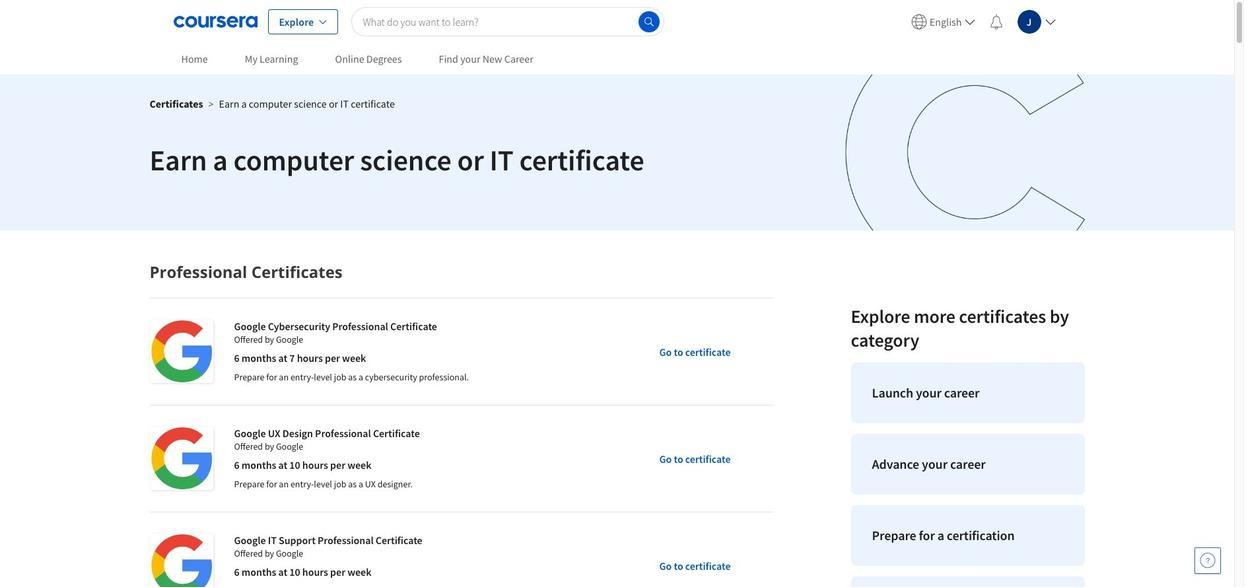 Task type: describe. For each thing, give the bounding box(es) containing it.
What do you want to learn? text field
[[352, 7, 664, 36]]

1 google image from the top
[[150, 320, 213, 383]]



Task type: locate. For each thing, give the bounding box(es) containing it.
2 google image from the top
[[150, 427, 213, 490]]

google image
[[150, 320, 213, 383], [150, 427, 213, 490], [150, 534, 213, 587]]

None search field
[[352, 7, 664, 36]]

list
[[846, 357, 1090, 587]]

1 vertical spatial google image
[[150, 427, 213, 490]]

3 google image from the top
[[150, 534, 213, 587]]

coursera image
[[173, 11, 257, 32]]

0 vertical spatial google image
[[150, 320, 213, 383]]

help center image
[[1200, 553, 1216, 569]]

2 vertical spatial google image
[[150, 534, 213, 587]]



Task type: vqa. For each thing, say whether or not it's contained in the screenshot.
third Google image
yes



